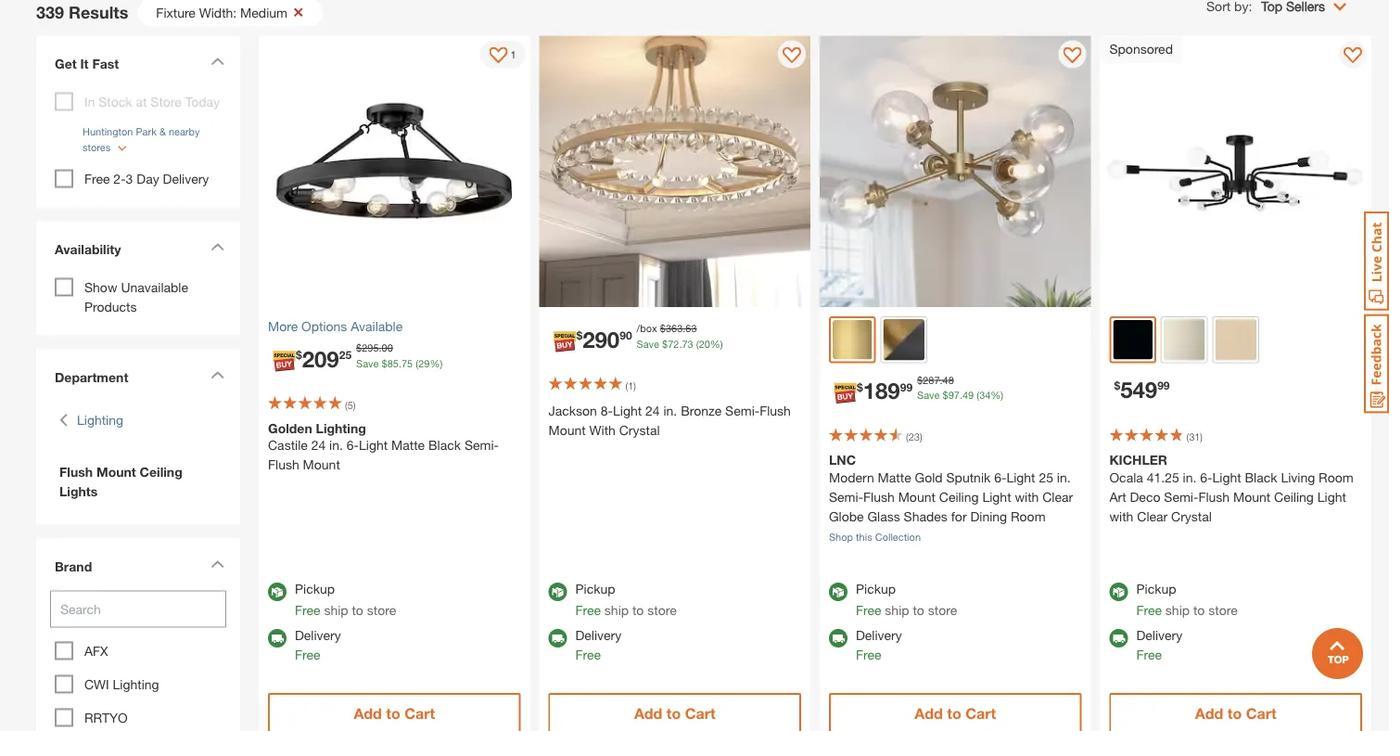 Task type: locate. For each thing, give the bounding box(es) containing it.
lighting inside golden lighting castile 24 in. 6-light matte black semi- flush mount
[[316, 420, 366, 436]]

mount inside golden lighting castile 24 in. 6-light matte black semi- flush mount
[[303, 457, 340, 472]]

with left the art
[[1015, 489, 1040, 504]]

31
[[1190, 431, 1201, 443]]

339 results
[[36, 2, 128, 22]]

2 available shipping image from the left
[[829, 629, 848, 648]]

with inside kichler ocala 41.25 in. 6-light black living room art deco semi-flush mount ceiling light with clear crystal
[[1110, 508, 1134, 524]]

available
[[351, 318, 403, 334]]

with
[[1015, 489, 1040, 504], [1110, 508, 1134, 524]]

living
[[1282, 469, 1316, 485]]

0 horizontal spatial 24
[[311, 437, 326, 453]]

gold
[[915, 469, 943, 485]]

cwi
[[84, 677, 109, 692]]

4 pickup free ship to store from the left
[[1137, 581, 1238, 617]]

99 for 189
[[901, 381, 913, 394]]

4 caret icon image from the top
[[211, 560, 225, 568]]

flush up lights
[[59, 464, 93, 480]]

&
[[160, 125, 166, 137]]

4 cart from the left
[[1247, 705, 1277, 722]]

2 store from the left
[[648, 602, 677, 617]]

add to cart button
[[268, 693, 521, 731], [549, 693, 802, 731], [829, 693, 1082, 731], [1110, 693, 1363, 731]]

72
[[668, 338, 680, 350]]

in. inside kichler ocala 41.25 in. 6-light black living room art deco semi-flush mount ceiling light with clear crystal
[[1184, 469, 1197, 485]]

1 available shipping image from the left
[[268, 629, 287, 648]]

1 horizontal spatial with
[[1110, 508, 1134, 524]]

24 inside 'jackson 8-light 24 in. bronze semi-flush mount with crystal'
[[646, 403, 660, 418]]

unavailable
[[121, 280, 188, 295]]

1 vertical spatial save
[[356, 357, 379, 369]]

2 add from the left
[[635, 705, 663, 722]]

0 vertical spatial 25
[[339, 349, 352, 362]]

2 display image from the left
[[1064, 47, 1082, 65]]

2 horizontal spatial 6-
[[1201, 469, 1213, 485]]

0 horizontal spatial room
[[1011, 508, 1046, 524]]

1 horizontal spatial ceiling
[[940, 489, 979, 504]]

1 horizontal spatial 25
[[1040, 469, 1054, 485]]

huntington park & nearby stores
[[83, 125, 200, 154]]

clear
[[1043, 489, 1074, 504], [1138, 508, 1168, 524]]

pickup for castile 24 in. 6-light matte black semi-flush mount "image"
[[295, 581, 335, 596]]

1 horizontal spatial %)
[[711, 338, 723, 350]]

1 horizontal spatial room
[[1319, 469, 1354, 485]]

pickup free ship to store for available for pickup image corresponding to 189
[[856, 581, 958, 617]]

%) inside $ 295 . 00 save $ 85 . 75 ( 29 %)
[[430, 357, 443, 369]]

0 horizontal spatial save
[[356, 357, 379, 369]]

1 horizontal spatial black
[[1246, 469, 1278, 485]]

matte inside lnc modern matte gold sputnik 6-light 25 in. semi-flush mount ceiling light with clear globe glass shades for dining room shop this collection
[[878, 469, 912, 485]]

store
[[367, 602, 396, 617], [648, 602, 677, 617], [929, 602, 958, 617], [1209, 602, 1238, 617]]

add to cart button for available for pickup icon
[[1110, 693, 1363, 731]]

room right dining
[[1011, 508, 1046, 524]]

) for ( 1 )
[[634, 379, 636, 392]]

2 vertical spatial %)
[[991, 389, 1004, 401]]

lighting
[[77, 412, 123, 428], [316, 420, 366, 436], [113, 677, 159, 692]]

lighting down 5
[[316, 420, 366, 436]]

1 vertical spatial room
[[1011, 508, 1046, 524]]

matte gold image
[[833, 320, 873, 360]]

in. inside lnc modern matte gold sputnik 6-light 25 in. semi-flush mount ceiling light with clear globe glass shades for dining room shop this collection
[[1058, 469, 1071, 485]]

1 available for pickup image from the left
[[268, 583, 287, 601]]

1
[[511, 48, 516, 60], [628, 379, 634, 392]]

modern
[[829, 469, 875, 485]]

24 inside golden lighting castile 24 in. 6-light matte black semi- flush mount
[[311, 437, 326, 453]]

1 horizontal spatial available for pickup image
[[549, 583, 567, 601]]

room inside kichler ocala 41.25 in. 6-light black living room art deco semi-flush mount ceiling light with clear crystal
[[1319, 469, 1354, 485]]

crystal inside kichler ocala 41.25 in. 6-light black living room art deco semi-flush mount ceiling light with clear crystal
[[1172, 508, 1213, 524]]

$ left the 90
[[577, 329, 583, 342]]

flush right bronze
[[760, 403, 791, 418]]

63
[[686, 322, 697, 334]]

show
[[84, 280, 117, 295]]

crystal inside 'jackson 8-light 24 in. bronze semi-flush mount with crystal'
[[620, 423, 660, 438]]

1 display image from the left
[[489, 47, 508, 65]]

(
[[697, 338, 699, 350], [416, 357, 419, 369], [626, 379, 628, 392], [977, 389, 980, 401], [345, 399, 348, 411], [906, 431, 909, 443], [1187, 431, 1190, 443]]

3 available for pickup image from the left
[[829, 583, 848, 601]]

$ down available
[[356, 342, 362, 354]]

99
[[1158, 379, 1170, 392], [901, 381, 913, 394]]

jackson 8-light 24 in. bronze semi-flush mount with crystal
[[549, 403, 791, 438]]

matte left gold
[[878, 469, 912, 485]]

lighting right back caret icon
[[77, 412, 123, 428]]

1 horizontal spatial save
[[637, 338, 660, 350]]

available shipping image
[[268, 629, 287, 648], [829, 629, 848, 648]]

2 cart from the left
[[685, 705, 716, 722]]

ship for available for pickup image corresponding to 189
[[885, 602, 910, 617]]

with
[[590, 423, 616, 438]]

2-
[[114, 171, 126, 187]]

%) for 209
[[430, 357, 443, 369]]

sputnik
[[947, 469, 991, 485]]

25 right sputnik
[[1040, 469, 1054, 485]]

1 add to cart from the left
[[354, 705, 435, 722]]

ocala 41.25 in. 6-light black living room art deco semi-flush mount ceiling light with clear crystal image
[[1101, 36, 1372, 307]]

$ left '48'
[[918, 374, 923, 386]]

flush down castile
[[268, 457, 299, 472]]

.
[[683, 322, 686, 334], [680, 338, 682, 350], [379, 342, 382, 354], [399, 357, 402, 369], [940, 374, 943, 386], [960, 389, 963, 401]]

0 vertical spatial matte
[[392, 437, 425, 453]]

add to cart button for 209's available for pickup image
[[268, 693, 521, 731]]

live chat image
[[1365, 212, 1390, 311]]

get
[[55, 56, 77, 71]]

1 vertical spatial matte
[[878, 469, 912, 485]]

1 vertical spatial 1
[[628, 379, 634, 392]]

0 vertical spatial crystal
[[620, 423, 660, 438]]

2 horizontal spatial ceiling
[[1275, 489, 1315, 504]]

cart for add to cart button for second available for pickup image from right
[[685, 705, 716, 722]]

add to cart
[[354, 705, 435, 722], [635, 705, 716, 722], [915, 705, 997, 722], [1196, 705, 1277, 722]]

1 delivery free from the left
[[295, 627, 341, 662]]

4 add to cart button from the left
[[1110, 693, 1363, 731]]

in.
[[664, 403, 678, 418], [329, 437, 343, 453], [1058, 469, 1071, 485], [1184, 469, 1197, 485]]

6- inside kichler ocala 41.25 in. 6-light black living room art deco semi-flush mount ceiling light with clear crystal
[[1201, 469, 1213, 485]]

bronze
[[681, 403, 722, 418]]

0 horizontal spatial display image
[[489, 47, 508, 65]]

0 horizontal spatial ceiling
[[140, 464, 183, 480]]

ceiling inside flush mount ceiling lights
[[140, 464, 183, 480]]

$ down the black icon on the right of page
[[1115, 379, 1121, 392]]

matte down the 75
[[392, 437, 425, 453]]

options
[[302, 318, 347, 334]]

2 pickup from the left
[[576, 581, 616, 596]]

0 horizontal spatial %)
[[430, 357, 443, 369]]

1 vertical spatial %)
[[430, 357, 443, 369]]

delivery
[[163, 171, 209, 187], [295, 627, 341, 643], [576, 627, 622, 643], [856, 627, 903, 643], [1137, 627, 1183, 643]]

lighting for cwi lighting
[[113, 677, 159, 692]]

pickup free ship to store for second available for pickup image from right
[[576, 581, 677, 617]]

3 add to cart button from the left
[[829, 693, 1082, 731]]

0 horizontal spatial clear
[[1043, 489, 1074, 504]]

1 vertical spatial 24
[[311, 437, 326, 453]]

castile
[[268, 437, 308, 453]]

lighting right "cwi" in the bottom of the page
[[113, 677, 159, 692]]

caret icon image inside 'availability' link
[[211, 243, 225, 251]]

caret icon image
[[211, 57, 225, 65], [211, 243, 225, 251], [211, 371, 225, 379], [211, 560, 225, 568]]

save inside $ 295 . 00 save $ 85 . 75 ( 29 %)
[[356, 357, 379, 369]]

1 horizontal spatial display image
[[1344, 47, 1363, 65]]

3 add to cart from the left
[[915, 705, 997, 722]]

%) right the 75
[[430, 357, 443, 369]]

0 horizontal spatial 99
[[901, 381, 913, 394]]

black left living
[[1246, 469, 1278, 485]]

$ down 00
[[382, 357, 388, 369]]

1 add from the left
[[354, 705, 382, 722]]

pickup
[[295, 581, 335, 596], [576, 581, 616, 596], [856, 581, 896, 596], [1137, 581, 1177, 596]]

4 store from the left
[[1209, 602, 1238, 617]]

2 horizontal spatial available for pickup image
[[829, 583, 848, 601]]

1 horizontal spatial display image
[[1064, 47, 1082, 65]]

3 delivery free from the left
[[856, 627, 903, 662]]

0 horizontal spatial crystal
[[620, 423, 660, 438]]

available shipping image
[[549, 629, 567, 648], [1110, 629, 1129, 648]]

3 caret icon image from the top
[[211, 371, 225, 379]]

25 inside $ 209 25
[[339, 349, 352, 362]]

delivery free
[[295, 627, 341, 662], [576, 627, 622, 662], [856, 627, 903, 662], [1137, 627, 1183, 662]]

4 delivery free from the left
[[1137, 627, 1183, 662]]

show unavailable products
[[84, 280, 188, 315]]

6- down ( 5 )
[[347, 437, 359, 453]]

flush down 31
[[1199, 489, 1230, 504]]

%) right the 49
[[991, 389, 1004, 401]]

ship for 209's available for pickup image
[[324, 602, 348, 617]]

in. inside 'jackson 8-light 24 in. bronze semi-flush mount with crystal'
[[664, 403, 678, 418]]

1 vertical spatial crystal
[[1172, 508, 1213, 524]]

0 horizontal spatial 6-
[[347, 437, 359, 453]]

semi- inside lnc modern matte gold sputnik 6-light 25 in. semi-flush mount ceiling light with clear globe glass shades for dining room shop this collection
[[829, 489, 864, 504]]

black inside kichler ocala 41.25 in. 6-light black living room art deco semi-flush mount ceiling light with clear crystal
[[1246, 469, 1278, 485]]

in. left bronze
[[664, 403, 678, 418]]

day
[[137, 171, 159, 187]]

%) inside $ 287 . 48 save $ 97 . 49 ( 34 %)
[[991, 389, 1004, 401]]

store for available for pickup icon
[[1209, 602, 1238, 617]]

matte
[[392, 437, 425, 453], [878, 469, 912, 485]]

feedback link image
[[1365, 314, 1390, 414]]

more options available link
[[268, 316, 521, 336]]

lnc
[[829, 452, 856, 468]]

) up gold
[[920, 431, 923, 443]]

0 horizontal spatial available for pickup image
[[268, 583, 287, 601]]

1 button
[[480, 40, 526, 68]]

85
[[388, 357, 399, 369]]

0 vertical spatial room
[[1319, 469, 1354, 485]]

1 available shipping image from the left
[[549, 629, 567, 648]]

in. right castile
[[329, 437, 343, 453]]

$ down matte gold "icon"
[[857, 381, 863, 394]]

1 horizontal spatial 6-
[[995, 469, 1007, 485]]

matte inside golden lighting castile 24 in. 6-light matte black semi- flush mount
[[392, 437, 425, 453]]

polished nickel image
[[1164, 319, 1206, 360]]

with down the art
[[1110, 508, 1134, 524]]

to
[[352, 602, 364, 617], [633, 602, 644, 617], [913, 602, 925, 617], [1194, 602, 1206, 617], [386, 705, 401, 722], [667, 705, 681, 722], [948, 705, 962, 722], [1228, 705, 1243, 722]]

department
[[55, 370, 128, 385]]

in. left ocala
[[1058, 469, 1071, 485]]

caret icon image inside department link
[[211, 371, 225, 379]]

1 horizontal spatial crystal
[[1172, 508, 1213, 524]]

$ 287 . 48 save $ 97 . 49 ( 34 %)
[[918, 374, 1004, 401]]

black
[[429, 437, 461, 453], [1246, 469, 1278, 485]]

6- right sputnik
[[995, 469, 1007, 485]]

availability link
[[45, 231, 231, 273]]

display image
[[783, 47, 802, 65], [1344, 47, 1363, 65]]

1 horizontal spatial 24
[[646, 403, 660, 418]]

save down 295
[[356, 357, 379, 369]]

display image
[[489, 47, 508, 65], [1064, 47, 1082, 65]]

1 horizontal spatial available shipping image
[[1110, 629, 1129, 648]]

lighting for golden lighting castile 24 in. 6-light matte black semi- flush mount
[[316, 420, 366, 436]]

flush up glass
[[864, 489, 895, 504]]

available for pickup image
[[268, 583, 287, 601], [549, 583, 567, 601], [829, 583, 848, 601]]

25 left 295
[[339, 349, 352, 362]]

4 add from the left
[[1196, 705, 1224, 722]]

6- inside golden lighting castile 24 in. 6-light matte black semi- flush mount
[[347, 437, 359, 453]]

99 down polished nickel icon
[[1158, 379, 1170, 392]]

1 caret icon image from the top
[[211, 57, 225, 65]]

) for ( 5 )
[[353, 399, 356, 411]]

%) right 73 in the left of the page
[[711, 338, 723, 350]]

1 vertical spatial clear
[[1138, 508, 1168, 524]]

black down '29' on the left
[[429, 437, 461, 453]]

with inside lnc modern matte gold sputnik 6-light 25 in. semi-flush mount ceiling light with clear globe glass shades for dining room shop this collection
[[1015, 489, 1040, 504]]

1 pickup free ship to store from the left
[[295, 581, 396, 617]]

cart for add to cart button corresponding to 209's available for pickup image
[[405, 705, 435, 722]]

$ down '48'
[[943, 389, 949, 401]]

549
[[1121, 376, 1158, 402]]

0 horizontal spatial with
[[1015, 489, 1040, 504]]

2 horizontal spatial %)
[[991, 389, 1004, 401]]

glass
[[868, 508, 901, 524]]

$ 290 90
[[577, 326, 632, 352]]

save down '287' at the right of page
[[918, 389, 940, 401]]

save for 189
[[918, 389, 940, 401]]

0 vertical spatial with
[[1015, 489, 1040, 504]]

1 vertical spatial black
[[1246, 469, 1278, 485]]

2 pickup free ship to store from the left
[[576, 581, 677, 617]]

delivery for modern matte gold sputnik 6-light 25 in. semi-flush mount ceiling light with clear globe glass shades for dining room image
[[856, 627, 903, 643]]

save down /box
[[637, 338, 660, 350]]

1 pickup from the left
[[295, 581, 335, 596]]

%)
[[711, 338, 723, 350], [430, 357, 443, 369], [991, 389, 1004, 401]]

pickup free ship to store for 209's available for pickup image
[[295, 581, 396, 617]]

3 cart from the left
[[966, 705, 997, 722]]

$ 549 99
[[1115, 376, 1170, 402]]

caret icon image inside brand link
[[211, 560, 225, 568]]

cart for add to cart button corresponding to available for pickup image corresponding to 189
[[966, 705, 997, 722]]

3 add from the left
[[915, 705, 943, 722]]

25
[[339, 349, 352, 362], [1040, 469, 1054, 485]]

24 right castile
[[311, 437, 326, 453]]

41.25
[[1147, 469, 1180, 485]]

209
[[302, 345, 339, 372]]

0 vertical spatial %)
[[711, 338, 723, 350]]

add for 209's available for pickup image
[[354, 705, 382, 722]]

( inside $ 295 . 00 save $ 85 . 75 ( 29 %)
[[416, 357, 419, 369]]

0 vertical spatial 24
[[646, 403, 660, 418]]

) up kichler ocala 41.25 in. 6-light black living room art deco semi-flush mount ceiling light with clear crystal
[[1201, 431, 1203, 443]]

1 vertical spatial with
[[1110, 508, 1134, 524]]

in. inside golden lighting castile 24 in. 6-light matte black semi- flush mount
[[329, 437, 343, 453]]

add to cart for 209's available for pickup image
[[354, 705, 435, 722]]

add to cart button for available for pickup image corresponding to 189
[[829, 693, 1082, 731]]

save inside /box $ 363 . 63 save $ 72 . 73 ( 20 %)
[[637, 338, 660, 350]]

clear down the deco
[[1138, 508, 1168, 524]]

0 vertical spatial black
[[429, 437, 461, 453]]

1 add to cart button from the left
[[268, 693, 521, 731]]

$ down 363
[[663, 338, 668, 350]]

1 vertical spatial 25
[[1040, 469, 1054, 485]]

semi-
[[726, 403, 760, 418], [465, 437, 499, 453], [829, 489, 864, 504], [1165, 489, 1199, 504]]

ocala
[[1110, 469, 1144, 485]]

2 caret icon image from the top
[[211, 243, 225, 251]]

0 vertical spatial save
[[637, 338, 660, 350]]

75
[[402, 357, 413, 369]]

black and brass image
[[884, 319, 925, 360]]

73
[[682, 338, 694, 350]]

light inside golden lighting castile 24 in. 6-light matte black semi- flush mount
[[359, 437, 388, 453]]

6- down ( 31 )
[[1201, 469, 1213, 485]]

clear left the art
[[1043, 489, 1074, 504]]

2 add to cart from the left
[[635, 705, 716, 722]]

$ down more
[[296, 349, 302, 362]]

back caret image
[[59, 411, 68, 430]]

3 pickup from the left
[[856, 581, 896, 596]]

3 pickup free ship to store from the left
[[856, 581, 958, 617]]

6- inside lnc modern matte gold sputnik 6-light 25 in. semi-flush mount ceiling light with clear globe glass shades for dining room shop this collection
[[995, 469, 1007, 485]]

0 vertical spatial 1
[[511, 48, 516, 60]]

24 right "8-"
[[646, 403, 660, 418]]

delivery free for castile 24 in. 6-light matte black semi-flush mount "image"
[[295, 627, 341, 662]]

2 ship from the left
[[605, 602, 629, 617]]

1 store from the left
[[367, 602, 396, 617]]

lighting link
[[77, 411, 123, 430]]

champagne bronze image
[[1216, 319, 1257, 360]]

more
[[268, 318, 298, 334]]

1 horizontal spatial clear
[[1138, 508, 1168, 524]]

crystal down '41.25'
[[1172, 508, 1213, 524]]

availability
[[55, 242, 121, 257]]

0 horizontal spatial display image
[[783, 47, 802, 65]]

0 horizontal spatial 1
[[511, 48, 516, 60]]

3 store from the left
[[929, 602, 958, 617]]

0 vertical spatial clear
[[1043, 489, 1074, 504]]

) up golden lighting castile 24 in. 6-light matte black semi- flush mount
[[353, 399, 356, 411]]

2 vertical spatial save
[[918, 389, 940, 401]]

339
[[36, 2, 64, 22]]

1 horizontal spatial matte
[[878, 469, 912, 485]]

in. right '41.25'
[[1184, 469, 1197, 485]]

2 horizontal spatial save
[[918, 389, 940, 401]]

99 inside $ 549 99
[[1158, 379, 1170, 392]]

4 add to cart from the left
[[1196, 705, 1277, 722]]

2 add to cart button from the left
[[549, 693, 802, 731]]

4 ship from the left
[[1166, 602, 1190, 617]]

99 left '287' at the right of page
[[901, 381, 913, 394]]

golden lighting castile 24 in. 6-light matte black semi- flush mount
[[268, 420, 499, 472]]

0 horizontal spatial matte
[[392, 437, 425, 453]]

for
[[952, 508, 967, 524]]

0 horizontal spatial available shipping image
[[549, 629, 567, 648]]

cart for add to cart button for available for pickup icon
[[1247, 705, 1277, 722]]

0 horizontal spatial black
[[429, 437, 461, 453]]

2 display image from the left
[[1344, 47, 1363, 65]]

1 cart from the left
[[405, 705, 435, 722]]

189
[[863, 377, 901, 404]]

clear inside lnc modern matte gold sputnik 6-light 25 in. semi-flush mount ceiling light with clear globe glass shades for dining room shop this collection
[[1043, 489, 1074, 504]]

pickup free ship to store
[[295, 581, 396, 617], [576, 581, 677, 617], [856, 581, 958, 617], [1137, 581, 1238, 617]]

99 inside $ 189 99
[[901, 381, 913, 394]]

save inside $ 287 . 48 save $ 97 . 49 ( 34 %)
[[918, 389, 940, 401]]

flush inside kichler ocala 41.25 in. 6-light black living room art deco semi-flush mount ceiling light with clear crystal
[[1199, 489, 1230, 504]]

free 2-3 day delivery
[[84, 171, 209, 187]]

1 horizontal spatial 99
[[1158, 379, 1170, 392]]

jackson
[[549, 403, 597, 418]]

black image
[[1114, 320, 1153, 360]]

clear inside kichler ocala 41.25 in. 6-light black living room art deco semi-flush mount ceiling light with clear crystal
[[1138, 508, 1168, 524]]

jackson 8-light 24 in. bronze semi-flush mount with crystal image
[[540, 36, 811, 307]]

flush mount ceiling lights
[[59, 464, 183, 499]]

$ inside $ 189 99
[[857, 381, 863, 394]]

caret icon image inside get it fast link
[[211, 57, 225, 65]]

ship for available for pickup icon
[[1166, 602, 1190, 617]]

ceiling
[[140, 464, 183, 480], [940, 489, 979, 504], [1275, 489, 1315, 504]]

24
[[646, 403, 660, 418], [311, 437, 326, 453]]

2 available shipping image from the left
[[1110, 629, 1129, 648]]

3 ship from the left
[[885, 602, 910, 617]]

0 horizontal spatial 25
[[339, 349, 352, 362]]

light inside 'jackson 8-light 24 in. bronze semi-flush mount with crystal'
[[613, 403, 642, 418]]

2 delivery free from the left
[[576, 627, 622, 662]]

$ inside $ 290 90
[[577, 329, 583, 342]]

free
[[84, 171, 110, 187], [295, 602, 321, 617], [576, 602, 601, 617], [856, 602, 882, 617], [1137, 602, 1163, 617], [295, 647, 321, 662], [576, 647, 601, 662], [856, 647, 882, 662], [1137, 647, 1163, 662]]

0 horizontal spatial available shipping image
[[268, 629, 287, 648]]

cwi lighting link
[[84, 677, 159, 692]]

1 ship from the left
[[324, 602, 348, 617]]

crystal right 'with'
[[620, 423, 660, 438]]

room right living
[[1319, 469, 1354, 485]]

1 horizontal spatial available shipping image
[[829, 629, 848, 648]]

) up 'jackson 8-light 24 in. bronze semi-flush mount with crystal'
[[634, 379, 636, 392]]



Task type: describe. For each thing, give the bounding box(es) containing it.
in stock at store today link
[[84, 94, 220, 109]]

ceiling inside lnc modern matte gold sputnik 6-light 25 in. semi-flush mount ceiling light with clear globe glass shades for dining room shop this collection
[[940, 489, 979, 504]]

display image inside 1 dropdown button
[[489, 47, 508, 65]]

( 31 )
[[1187, 431, 1203, 443]]

room inside lnc modern matte gold sputnik 6-light 25 in. semi-flush mount ceiling light with clear globe glass shades for dining room shop this collection
[[1011, 508, 1046, 524]]

1 inside dropdown button
[[511, 48, 516, 60]]

lnc modern matte gold sputnik 6-light 25 in. semi-flush mount ceiling light with clear globe glass shades for dining room shop this collection
[[829, 452, 1074, 543]]

25 inside lnc modern matte gold sputnik 6-light 25 in. semi-flush mount ceiling light with clear globe glass shades for dining room shop this collection
[[1040, 469, 1054, 485]]

2 available for pickup image from the left
[[549, 583, 567, 601]]

delivery for castile 24 in. 6-light matte black semi-flush mount "image"
[[295, 627, 341, 643]]

1 horizontal spatial 1
[[628, 379, 634, 392]]

afx
[[84, 643, 108, 659]]

caret icon image for get it fast
[[211, 57, 225, 65]]

caret icon image for availability
[[211, 243, 225, 251]]

products
[[84, 299, 137, 315]]

golden
[[268, 420, 312, 436]]

available shipping image for 209
[[268, 629, 287, 648]]

add to cart for available for pickup image corresponding to 189
[[915, 705, 997, 722]]

store
[[151, 94, 182, 109]]

black inside golden lighting castile 24 in. 6-light matte black semi- flush mount
[[429, 437, 461, 453]]

add to cart button for second available for pickup image from right
[[549, 693, 802, 731]]

free 2-3 day delivery link
[[84, 171, 209, 187]]

flush inside 'jackson 8-light 24 in. bronze semi-flush mount with crystal'
[[760, 403, 791, 418]]

( 5 )
[[345, 399, 356, 411]]

shades
[[904, 508, 948, 524]]

34
[[980, 389, 991, 401]]

results
[[69, 2, 128, 22]]

medium
[[240, 5, 288, 20]]

delivery for jackson 8-light 24 in. bronze semi-flush mount with crystal image
[[576, 627, 622, 643]]

delivery free for modern matte gold sputnik 6-light 25 in. semi-flush mount ceiling light with clear globe glass shades for dining room image
[[856, 627, 903, 662]]

at
[[136, 94, 147, 109]]

delivery free for jackson 8-light 24 in. bronze semi-flush mount with crystal image
[[576, 627, 622, 662]]

this
[[856, 531, 873, 543]]

available shipping image for 189
[[829, 629, 848, 648]]

mount inside kichler ocala 41.25 in. 6-light black living room art deco semi-flush mount ceiling light with clear crystal
[[1234, 489, 1271, 504]]

kichler
[[1110, 452, 1168, 468]]

pickup for modern matte gold sputnik 6-light 25 in. semi-flush mount ceiling light with clear globe glass shades for dining room image
[[856, 581, 896, 596]]

%) inside /box $ 363 . 63 save $ 72 . 73 ( 20 %)
[[711, 338, 723, 350]]

store for second available for pickup image from right
[[648, 602, 677, 617]]

ship for second available for pickup image from right
[[605, 602, 629, 617]]

stock
[[99, 94, 132, 109]]

3
[[126, 171, 133, 187]]

available for pickup image for 189
[[829, 583, 848, 601]]

%) for 189
[[991, 389, 1004, 401]]

$ inside $ 549 99
[[1115, 379, 1121, 392]]

available for pickup image
[[1110, 583, 1129, 601]]

available for pickup image for 209
[[268, 583, 287, 601]]

nearby
[[169, 125, 200, 137]]

width:
[[199, 5, 237, 20]]

99 for 549
[[1158, 379, 1170, 392]]

( inside /box $ 363 . 63 save $ 72 . 73 ( 20 %)
[[697, 338, 699, 350]]

23
[[909, 431, 920, 443]]

mount inside 'jackson 8-light 24 in. bronze semi-flush mount with crystal'
[[549, 423, 586, 438]]

store for 209's available for pickup image
[[367, 602, 396, 617]]

dining
[[971, 508, 1008, 524]]

Search text field
[[50, 591, 226, 628]]

fixture width: medium button
[[138, 0, 323, 26]]

mount inside flush mount ceiling lights
[[96, 464, 136, 480]]

$ 295 . 00 save $ 85 . 75 ( 29 %)
[[356, 342, 443, 369]]

modern matte gold sputnik 6-light 25 in. semi-flush mount ceiling light with clear globe glass shades for dining room image
[[820, 36, 1092, 307]]

add to cart for available for pickup icon
[[1196, 705, 1277, 722]]

kichler ocala 41.25 in. 6-light black living room art deco semi-flush mount ceiling light with clear crystal
[[1110, 452, 1354, 524]]

huntington
[[83, 125, 133, 137]]

show unavailable products link
[[84, 280, 188, 315]]

park
[[136, 125, 157, 137]]

it
[[80, 56, 89, 71]]

flush inside lnc modern matte gold sputnik 6-light 25 in. semi-flush mount ceiling light with clear globe glass shades for dining room shop this collection
[[864, 489, 895, 504]]

sponsored
[[1110, 41, 1174, 57]]

available shipping image for second available for pickup image from right
[[549, 629, 567, 648]]

24 for light
[[646, 403, 660, 418]]

$ right /box
[[660, 322, 666, 334]]

290
[[583, 326, 620, 352]]

flush inside flush mount ceiling lights
[[59, 464, 93, 480]]

( inside $ 287 . 48 save $ 97 . 49 ( 34 %)
[[977, 389, 980, 401]]

add for available for pickup icon
[[1196, 705, 1224, 722]]

00
[[382, 342, 393, 354]]

8-
[[601, 403, 613, 418]]

6- for sputnik
[[995, 469, 1007, 485]]

globe
[[829, 508, 864, 524]]

48
[[943, 374, 955, 386]]

semi- inside 'jackson 8-light 24 in. bronze semi-flush mount with crystal'
[[726, 403, 760, 418]]

24 for castile
[[311, 437, 326, 453]]

( 1 )
[[626, 379, 636, 392]]

/box
[[637, 322, 658, 334]]

/box $ 363 . 63 save $ 72 . 73 ( 20 %)
[[637, 322, 723, 350]]

caret icon image for department
[[211, 371, 225, 379]]

brand link
[[45, 548, 231, 591]]

shop this collection link
[[829, 531, 921, 543]]

more options available
[[268, 318, 403, 334]]

flush mount ceiling lights link
[[55, 463, 222, 502]]

art
[[1110, 489, 1127, 504]]

1 display image from the left
[[783, 47, 802, 65]]

add to cart for second available for pickup image from right
[[635, 705, 716, 722]]

brand
[[55, 559, 92, 574]]

jackson 8-light 24 in. bronze semi-flush mount with crystal link
[[549, 401, 802, 440]]

get it fast link
[[45, 45, 231, 88]]

cwi lighting
[[84, 677, 159, 692]]

4 pickup from the left
[[1137, 581, 1177, 596]]

today
[[185, 94, 220, 109]]

pickup for jackson 8-light 24 in. bronze semi-flush mount with crystal image
[[576, 581, 616, 596]]

semi- inside kichler ocala 41.25 in. 6-light black living room art deco semi-flush mount ceiling light with clear crystal
[[1165, 489, 1199, 504]]

$ inside $ 209 25
[[296, 349, 302, 362]]

fast
[[92, 56, 119, 71]]

available shipping image for available for pickup icon
[[1110, 629, 1129, 648]]

department link
[[45, 359, 231, 397]]

6- for in.
[[347, 437, 359, 453]]

) for ( 31 )
[[1201, 431, 1203, 443]]

) for ( 23 )
[[920, 431, 923, 443]]

castile 24 in. 6-light matte black semi-flush mount image
[[259, 36, 530, 307]]

in stock at store today
[[84, 94, 220, 109]]

287
[[923, 374, 940, 386]]

add for available for pickup image corresponding to 189
[[915, 705, 943, 722]]

caret icon image for brand
[[211, 560, 225, 568]]

363
[[666, 322, 683, 334]]

flush inside golden lighting castile 24 in. 6-light matte black semi- flush mount
[[268, 457, 299, 472]]

afx link
[[84, 643, 108, 659]]

stores
[[83, 142, 111, 154]]

ceiling inside kichler ocala 41.25 in. 6-light black living room art deco semi-flush mount ceiling light with clear crystal
[[1275, 489, 1315, 504]]

get it fast
[[55, 56, 119, 71]]

collection
[[876, 531, 921, 543]]

5
[[348, 399, 353, 411]]

rrtyo
[[84, 710, 128, 726]]

add for second available for pickup image from right
[[635, 705, 663, 722]]

mount inside lnc modern matte gold sputnik 6-light 25 in. semi-flush mount ceiling light with clear globe glass shades for dining room shop this collection
[[899, 489, 936, 504]]

97
[[949, 389, 960, 401]]

save for 209
[[356, 357, 379, 369]]

semi- inside golden lighting castile 24 in. 6-light matte black semi- flush mount
[[465, 437, 499, 453]]

pickup free ship to store for available for pickup icon
[[1137, 581, 1238, 617]]

$ 189 99
[[857, 377, 913, 404]]

store for available for pickup image corresponding to 189
[[929, 602, 958, 617]]

$ 209 25
[[296, 345, 352, 372]]



Task type: vqa. For each thing, say whether or not it's contained in the screenshot.
Modern Matte Gold Sputnik 6-Light 25 in. Semi-Flush Mount Ceiling Light with Clear Globe Glass Shades for Dining Room Image
yes



